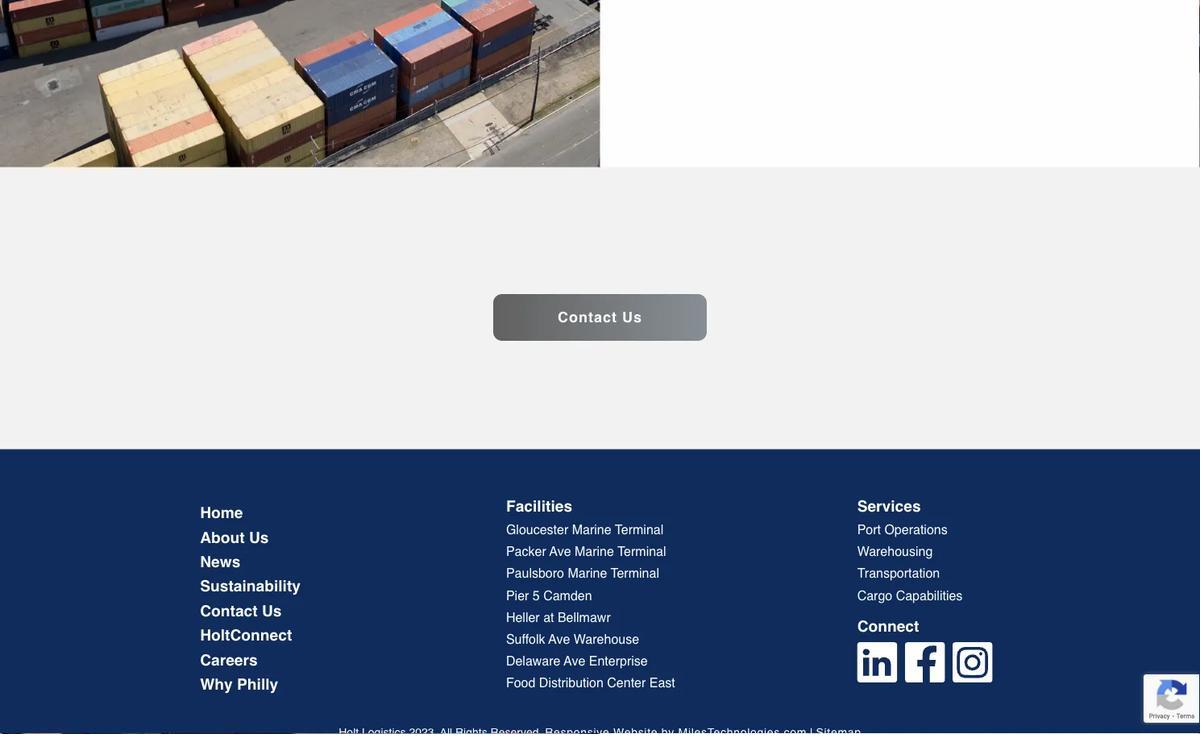 Task type: vqa. For each thing, say whether or not it's contained in the screenshot.
on
no



Task type: locate. For each thing, give the bounding box(es) containing it.
0 vertical spatial contact us link
[[493, 294, 707, 341]]

cargo
[[858, 588, 893, 603]]

terminal up packer ave marine terminal link at the bottom of the page
[[615, 522, 664, 537]]

food
[[506, 676, 536, 691]]

marine down gloucester marine terminal link
[[575, 544, 614, 559]]

contact
[[558, 309, 618, 326], [200, 602, 258, 620]]

marine
[[572, 522, 612, 537], [575, 544, 614, 559], [568, 566, 607, 581]]

terminal down gloucester marine terminal link
[[618, 544, 666, 559]]

ave
[[550, 544, 571, 559], [549, 632, 570, 647], [564, 654, 586, 669]]

home about us news sustainability contact us holtconnect careers why philly
[[200, 504, 301, 694]]

5
[[533, 588, 540, 603]]

us
[[622, 309, 643, 326], [249, 528, 269, 546], [262, 602, 282, 620]]

delaware
[[506, 654, 561, 669]]

ave up distribution
[[564, 654, 586, 669]]

packer ave marine terminal link
[[412, 544, 788, 560]]

marine up packer ave marine terminal link at the bottom of the page
[[572, 522, 612, 537]]

2 vertical spatial terminal
[[611, 566, 659, 581]]

2 vertical spatial marine
[[568, 566, 607, 581]]

home link
[[12, 504, 388, 522]]

warehousing link
[[812, 544, 1188, 560]]

facilities
[[506, 497, 572, 516]]

port operations link
[[812, 522, 1188, 538]]

footer
[[0, 449, 1200, 734]]

delaware ave enterprise link
[[412, 654, 788, 669]]

1 horizontal spatial contact
[[558, 309, 618, 326]]

contact inside home about us news sustainability contact us holtconnect careers why philly
[[200, 602, 258, 620]]

news
[[200, 553, 241, 571]]

1 vertical spatial ave
[[549, 632, 570, 647]]

home
[[200, 504, 243, 522]]

0 horizontal spatial contact us link
[[12, 602, 388, 620]]

pier 5 camden link
[[412, 588, 788, 604]]

ave down "gloucester"
[[550, 544, 571, 559]]

careers
[[200, 651, 258, 669]]

warehousing
[[858, 544, 933, 559]]

heller at bellmawr link
[[412, 610, 788, 625]]

terminal down packer ave marine terminal link at the bottom of the page
[[611, 566, 659, 581]]

2 vertical spatial ave
[[564, 654, 586, 669]]

0 horizontal spatial contact
[[200, 602, 258, 620]]

contact inside button
[[558, 309, 618, 326]]

marine down packer ave marine terminal link at the bottom of the page
[[568, 566, 607, 581]]

philly
[[237, 675, 278, 694]]

1 vertical spatial contact us link
[[12, 602, 388, 620]]

ave down at
[[549, 632, 570, 647]]

services
[[858, 497, 921, 516]]

1 horizontal spatial contact us link
[[493, 294, 707, 341]]

paulsboro
[[506, 566, 564, 581]]

cargo capabilities link
[[812, 588, 1188, 604]]

suffolk
[[506, 632, 545, 647]]

0 vertical spatial us
[[622, 309, 643, 326]]

contact us link
[[493, 294, 707, 341], [12, 602, 388, 620]]

terminal
[[615, 522, 664, 537], [618, 544, 666, 559], [611, 566, 659, 581]]

1 vertical spatial terminal
[[618, 544, 666, 559]]

enterprise
[[589, 654, 648, 669]]

contact us button
[[493, 294, 707, 341]]

facilities gloucester marine terminal packer ave marine terminal paulsboro marine terminal pier 5 camden heller at bellmawr suffolk ave warehouse delaware ave enterprise food distribution center east
[[506, 497, 675, 691]]

at
[[544, 610, 554, 625]]

1 vertical spatial contact
[[200, 602, 258, 620]]

0 vertical spatial contact
[[558, 309, 618, 326]]

why philly link
[[12, 675, 388, 694]]

east
[[650, 676, 675, 691]]



Task type: describe. For each thing, give the bounding box(es) containing it.
suffolk ave warehouse link
[[412, 632, 788, 647]]

news link
[[12, 553, 388, 571]]

0 vertical spatial ave
[[550, 544, 571, 559]]

services port operations warehousing transportation cargo capabilities
[[858, 497, 963, 603]]

footer containing facilities
[[0, 449, 1200, 734]]

1 vertical spatial marine
[[575, 544, 614, 559]]

connect
[[858, 618, 919, 636]]

1 vertical spatial us
[[249, 528, 269, 546]]

2 vertical spatial us
[[262, 602, 282, 620]]

us inside button
[[622, 309, 643, 326]]

about us link
[[12, 528, 388, 547]]

sustainability link
[[12, 577, 388, 596]]

contact us
[[558, 309, 643, 326]]

food distribution center east link
[[412, 676, 788, 691]]

paulsboro marine terminal link
[[412, 566, 788, 582]]

bellmawr
[[558, 610, 611, 625]]

gloucester marine terminal link
[[412, 522, 788, 538]]

holtconnect link
[[12, 626, 388, 645]]

packer
[[506, 544, 546, 559]]

careers link
[[12, 651, 388, 669]]

about
[[200, 528, 245, 546]]

0 vertical spatial marine
[[572, 522, 612, 537]]

center
[[607, 676, 646, 691]]

port
[[858, 522, 881, 537]]

distribution
[[539, 676, 604, 691]]

capabilities
[[896, 588, 963, 603]]

sustainability
[[200, 577, 301, 596]]

holtconnect
[[200, 626, 292, 645]]

why
[[200, 675, 233, 694]]

camden
[[544, 588, 592, 603]]

heller
[[506, 610, 540, 625]]

pier
[[506, 588, 529, 603]]

transportation
[[858, 566, 940, 581]]

gloucester
[[506, 522, 569, 537]]

transportation link
[[812, 566, 1188, 582]]

0 vertical spatial terminal
[[615, 522, 664, 537]]

warehouse
[[574, 632, 639, 647]]

operations
[[885, 522, 948, 537]]



